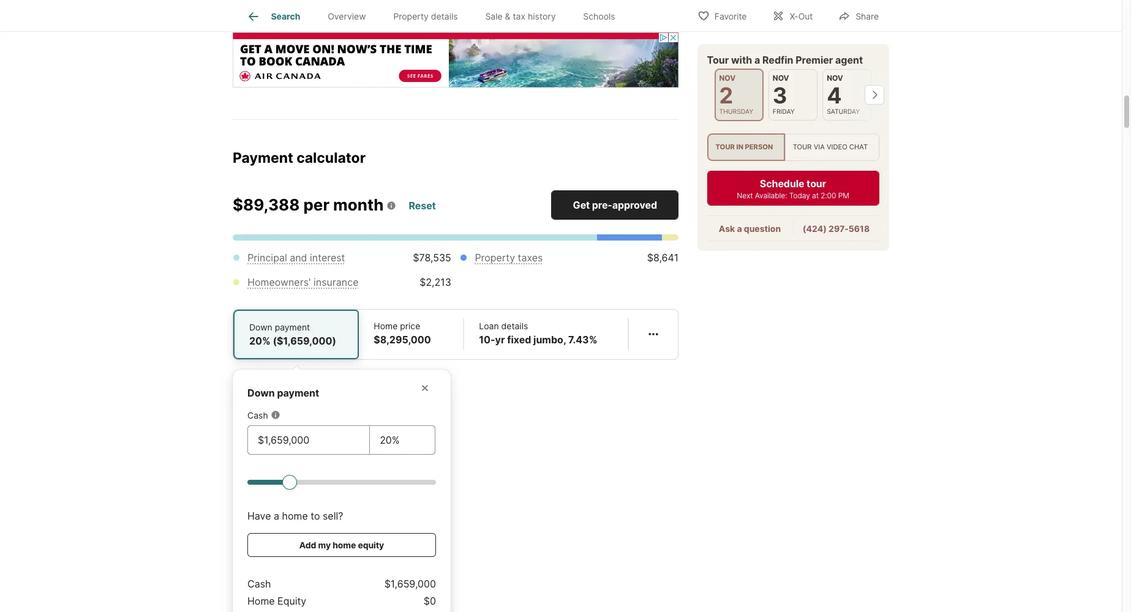 Task type: describe. For each thing, give the bounding box(es) containing it.
next image
[[865, 85, 885, 105]]

overview tab
[[314, 2, 380, 31]]

4
[[828, 82, 842, 109]]

($1,659,000)
[[273, 335, 336, 347]]

and
[[290, 252, 307, 264]]

$8,295,000
[[374, 334, 431, 346]]

x-
[[790, 11, 799, 21]]

have a home to sell?
[[248, 510, 343, 522]]

tooltip containing down payment
[[233, 360, 679, 613]]

calculator
[[297, 150, 366, 167]]

reset
[[409, 200, 436, 212]]

sale & tax history
[[485, 11, 556, 22]]

add my home equity button
[[248, 534, 436, 557]]

favorite button
[[687, 3, 758, 28]]

schedule
[[761, 178, 805, 190]]

$89,388
[[233, 195, 300, 214]]

yr
[[495, 334, 505, 346]]

share button
[[829, 3, 890, 28]]

&
[[505, 11, 511, 22]]

tour
[[807, 178, 827, 190]]

x-out
[[790, 11, 813, 21]]

20%
[[249, 335, 271, 347]]

$78,535
[[413, 252, 451, 264]]

nov for 4
[[828, 74, 844, 83]]

via
[[814, 143, 825, 152]]

add my home equity
[[299, 540, 384, 551]]

tour via video chat
[[794, 143, 869, 152]]

property for property details
[[394, 11, 429, 22]]

(424) 297-5618
[[803, 224, 870, 234]]

schools tab
[[570, 2, 629, 31]]

$2,213
[[420, 276, 451, 288]]

tour with a redfin premier agent
[[708, 54, 864, 66]]

property taxes link
[[475, 252, 543, 264]]

principal and interest
[[248, 252, 345, 264]]

tour for tour in person
[[716, 143, 735, 152]]

question
[[745, 224, 782, 234]]

down payment
[[248, 387, 319, 399]]

2
[[720, 82, 734, 109]]

get pre-approved
[[573, 199, 657, 211]]

reset button
[[408, 195, 437, 217]]

297-
[[829, 224, 849, 234]]

nov 3 friday
[[773, 74, 795, 116]]

equity
[[278, 595, 306, 608]]

history
[[528, 11, 556, 22]]

property for property taxes
[[475, 252, 515, 264]]

ask
[[720, 224, 736, 234]]

$1,659,000
[[385, 578, 436, 590]]

today
[[790, 191, 811, 200]]

chat
[[850, 143, 869, 152]]

homeowners' insurance link
[[248, 276, 359, 288]]

video
[[827, 143, 848, 152]]

with
[[732, 54, 753, 66]]

property taxes
[[475, 252, 543, 264]]

payment calculator
[[233, 150, 366, 167]]

principal
[[248, 252, 287, 264]]

ad
[[672, 25, 679, 32]]

property details
[[394, 11, 458, 22]]

loan
[[479, 321, 499, 331]]

home for home equity
[[248, 595, 275, 608]]

sale
[[485, 11, 503, 22]]

insurance
[[314, 276, 359, 288]]

next
[[738, 191, 754, 200]]

Down Payment Slider range field
[[248, 475, 436, 489]]

available:
[[756, 191, 788, 200]]

approved
[[613, 199, 657, 211]]

nov 4 saturday
[[828, 74, 861, 116]]

principal and interest link
[[248, 252, 345, 264]]

homeowners' insurance
[[248, 276, 359, 288]]



Task type: vqa. For each thing, say whether or not it's contained in the screenshot.
'Video'
yes



Task type: locate. For each thing, give the bounding box(es) containing it.
jumbo,
[[534, 334, 566, 346]]

tab list containing search
[[233, 0, 639, 31]]

1 horizontal spatial home
[[333, 540, 356, 551]]

a right have on the left bottom of the page
[[274, 510, 279, 522]]

interest
[[310, 252, 345, 264]]

1 vertical spatial payment
[[277, 387, 319, 399]]

down inside down payment 20% ($1,659,000)
[[249, 322, 272, 333]]

pm
[[839, 191, 850, 200]]

list box
[[708, 134, 880, 161]]

nov for 2
[[720, 74, 736, 83]]

cash
[[248, 410, 268, 421], [248, 578, 271, 590]]

payment for down payment 20% ($1,659,000)
[[275, 322, 310, 333]]

a inside tooltip
[[274, 510, 279, 522]]

advertisement
[[233, 22, 284, 31]]

1 nov from the left
[[720, 74, 736, 83]]

sell?
[[323, 510, 343, 522]]

pre-
[[592, 199, 613, 211]]

details for property details
[[431, 11, 458, 22]]

2 horizontal spatial nov
[[828, 74, 844, 83]]

a
[[755, 54, 761, 66], [738, 224, 743, 234], [274, 510, 279, 522]]

1 horizontal spatial property
[[475, 252, 515, 264]]

home
[[282, 510, 308, 522], [333, 540, 356, 551]]

per
[[304, 195, 330, 214]]

1 vertical spatial home
[[248, 595, 275, 608]]

down payment 20% ($1,659,000)
[[249, 322, 336, 347]]

(424) 297-5618 link
[[803, 224, 870, 234]]

thursday
[[720, 108, 754, 116]]

a for ask a question
[[738, 224, 743, 234]]

0 vertical spatial home
[[374, 321, 398, 331]]

10-
[[479, 334, 495, 346]]

home equity
[[248, 595, 306, 608]]

favorite
[[715, 11, 747, 21]]

get
[[573, 199, 590, 211]]

x-out button
[[762, 3, 824, 28]]

2 horizontal spatial a
[[755, 54, 761, 66]]

0 vertical spatial down
[[249, 322, 272, 333]]

schools
[[583, 11, 616, 22]]

home up $8,295,000
[[374, 321, 398, 331]]

0 horizontal spatial details
[[431, 11, 458, 22]]

cash down down payment
[[248, 410, 268, 421]]

home inside tooltip
[[248, 595, 275, 608]]

my
[[318, 540, 331, 551]]

payment
[[233, 150, 293, 167]]

nov
[[720, 74, 736, 83], [773, 74, 790, 83], [828, 74, 844, 83]]

3
[[773, 82, 788, 109]]

home left equity
[[248, 595, 275, 608]]

down up 20%
[[249, 322, 272, 333]]

payment for down payment
[[277, 387, 319, 399]]

ask a question
[[720, 224, 782, 234]]

1 horizontal spatial details
[[502, 321, 528, 331]]

7.43%
[[569, 334, 598, 346]]

home price $8,295,000
[[374, 321, 431, 346]]

0 horizontal spatial property
[[394, 11, 429, 22]]

2 nov from the left
[[773, 74, 790, 83]]

nov inside nov 2 thursday
[[720, 74, 736, 83]]

0 vertical spatial cash
[[248, 410, 268, 421]]

homeowners'
[[248, 276, 311, 288]]

1 vertical spatial details
[[502, 321, 528, 331]]

0 horizontal spatial a
[[274, 510, 279, 522]]

overview
[[328, 11, 366, 22]]

down for down payment 20% ($1,659,000)
[[249, 322, 272, 333]]

0 vertical spatial home
[[282, 510, 308, 522]]

3 nov from the left
[[828, 74, 844, 83]]

details for loan details 10-yr fixed jumbo, 7.43%
[[502, 321, 528, 331]]

0 horizontal spatial home
[[248, 595, 275, 608]]

tab list
[[233, 0, 639, 31]]

nov for 3
[[773, 74, 790, 83]]

sale & tax history tab
[[472, 2, 570, 31]]

0 vertical spatial details
[[431, 11, 458, 22]]

payment up ($1,659,000)
[[275, 322, 310, 333]]

at
[[813, 191, 819, 200]]

a right ask
[[738, 224, 743, 234]]

details
[[431, 11, 458, 22], [502, 321, 528, 331]]

cash up home equity
[[248, 578, 271, 590]]

2 cash from the top
[[248, 578, 271, 590]]

2:00
[[821, 191, 837, 200]]

5618
[[849, 224, 870, 234]]

a right with
[[755, 54, 761, 66]]

None text field
[[258, 433, 360, 448], [380, 433, 425, 448], [258, 433, 360, 448], [380, 433, 425, 448]]

agent
[[836, 54, 864, 66]]

None button
[[715, 69, 764, 122], [769, 69, 818, 121], [823, 69, 872, 121], [715, 69, 764, 122], [769, 69, 818, 121], [823, 69, 872, 121]]

$0
[[424, 595, 436, 608]]

ask a question link
[[720, 224, 782, 234]]

person
[[746, 143, 774, 152]]

down down 20%
[[248, 387, 275, 399]]

payment inside down payment 20% ($1,659,000)
[[275, 322, 310, 333]]

to
[[311, 510, 320, 522]]

payment down ($1,659,000)
[[277, 387, 319, 399]]

report ad
[[652, 25, 679, 32]]

report ad button
[[652, 25, 679, 34]]

loan details 10-yr fixed jumbo, 7.43%
[[479, 321, 598, 346]]

property
[[394, 11, 429, 22], [475, 252, 515, 264]]

tooltip
[[233, 360, 679, 613]]

0 vertical spatial a
[[755, 54, 761, 66]]

have
[[248, 510, 271, 522]]

home right my
[[333, 540, 356, 551]]

1 vertical spatial a
[[738, 224, 743, 234]]

home for my
[[333, 540, 356, 551]]

details up the ad region
[[431, 11, 458, 22]]

taxes
[[518, 252, 543, 264]]

(424)
[[803, 224, 827, 234]]

details inside the "loan details 10-yr fixed jumbo, 7.43%"
[[502, 321, 528, 331]]

a for have a home to sell?
[[274, 510, 279, 522]]

home inside home price $8,295,000
[[374, 321, 398, 331]]

0 vertical spatial property
[[394, 11, 429, 22]]

get pre-approved button
[[552, 190, 679, 220]]

out
[[799, 11, 813, 21]]

0 horizontal spatial nov
[[720, 74, 736, 83]]

$8,641
[[647, 252, 679, 264]]

property inside tab
[[394, 11, 429, 22]]

ad region
[[233, 32, 679, 88]]

home
[[374, 321, 398, 331], [248, 595, 275, 608]]

tour in person
[[716, 143, 774, 152]]

home for home price $8,295,000
[[374, 321, 398, 331]]

1 vertical spatial down
[[248, 387, 275, 399]]

1 vertical spatial home
[[333, 540, 356, 551]]

tour left with
[[708, 54, 730, 66]]

1 horizontal spatial a
[[738, 224, 743, 234]]

in
[[737, 143, 744, 152]]

property details tab
[[380, 2, 472, 31]]

nov inside nov 3 friday
[[773, 74, 790, 83]]

1 cash from the top
[[248, 410, 268, 421]]

price
[[400, 321, 420, 331]]

$89,388 per month
[[233, 195, 384, 214]]

home inside button
[[333, 540, 356, 551]]

2 vertical spatial a
[[274, 510, 279, 522]]

home for a
[[282, 510, 308, 522]]

1 horizontal spatial home
[[374, 321, 398, 331]]

search
[[271, 11, 300, 22]]

search link
[[247, 9, 300, 24]]

nov down with
[[720, 74, 736, 83]]

0 horizontal spatial home
[[282, 510, 308, 522]]

tour for tour with a redfin premier agent
[[708, 54, 730, 66]]

payment inside tooltip
[[277, 387, 319, 399]]

0 vertical spatial payment
[[275, 322, 310, 333]]

fixed
[[507, 334, 531, 346]]

saturday
[[828, 108, 861, 116]]

list box containing tour in person
[[708, 134, 880, 161]]

down for down payment
[[248, 387, 275, 399]]

nov down redfin
[[773, 74, 790, 83]]

home left to
[[282, 510, 308, 522]]

payment
[[275, 322, 310, 333], [277, 387, 319, 399]]

nov inside the nov 4 saturday
[[828, 74, 844, 83]]

1 horizontal spatial nov
[[773, 74, 790, 83]]

1 vertical spatial cash
[[248, 578, 271, 590]]

tour for tour via video chat
[[794, 143, 812, 152]]

redfin
[[763, 54, 794, 66]]

details up fixed
[[502, 321, 528, 331]]

add
[[299, 540, 316, 551]]

tour left via
[[794, 143, 812, 152]]

tax
[[513, 11, 526, 22]]

nov down agent
[[828, 74, 844, 83]]

nov 2 thursday
[[720, 74, 754, 116]]

details inside tab
[[431, 11, 458, 22]]

report
[[652, 25, 670, 32]]

friday
[[773, 108, 795, 116]]

tour left in
[[716, 143, 735, 152]]

down inside tooltip
[[248, 387, 275, 399]]

1 vertical spatial property
[[475, 252, 515, 264]]



